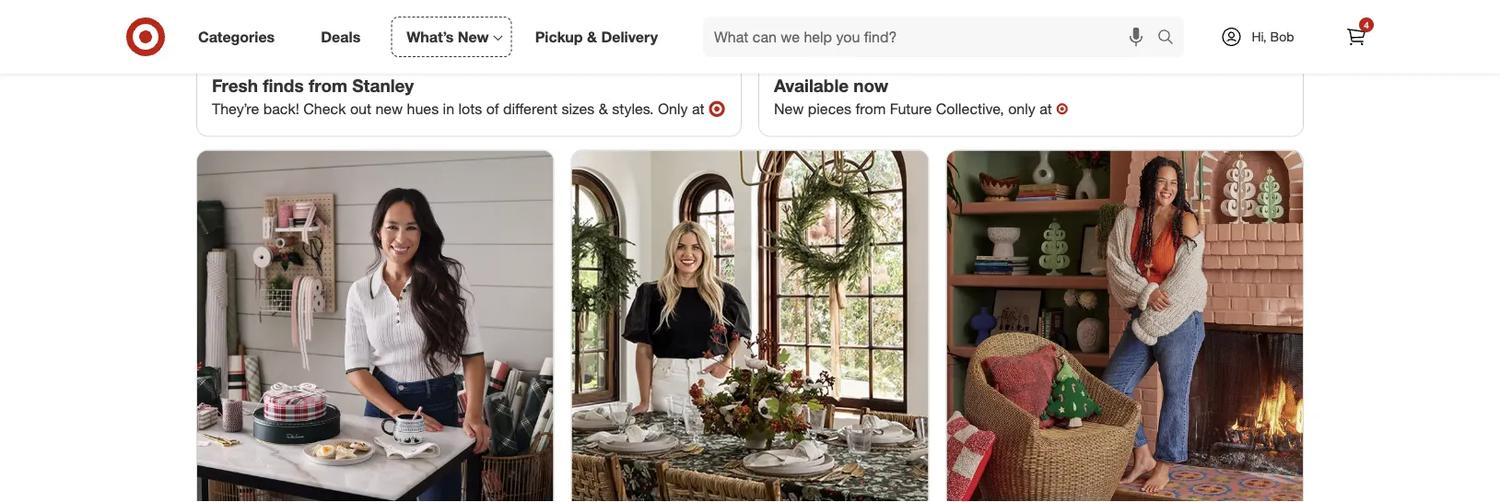 Task type: locate. For each thing, give the bounding box(es) containing it.
only
[[658, 99, 688, 117]]

available now new pieces from future collective, only at ¬
[[774, 75, 1069, 117]]

1 at from the left
[[692, 99, 705, 117]]

1 vertical spatial &
[[599, 99, 608, 117]]

1 horizontal spatial at
[[1040, 99, 1052, 117]]

0 horizontal spatial at
[[692, 99, 705, 117]]

0 horizontal spatial new
[[458, 28, 489, 46]]

1 vertical spatial from
[[856, 99, 886, 117]]

&
[[587, 28, 597, 46], [599, 99, 608, 117]]

at left ◎
[[692, 99, 705, 117]]

1 horizontal spatial new
[[774, 99, 804, 117]]

new down the available
[[774, 99, 804, 117]]

0 vertical spatial new
[[458, 28, 489, 46]]

1 vertical spatial new
[[774, 99, 804, 117]]

at inside available now new pieces from future collective, only at ¬
[[1040, 99, 1052, 117]]

0 vertical spatial from
[[309, 75, 348, 96]]

deals
[[321, 28, 361, 46]]

new
[[458, 28, 489, 46], [774, 99, 804, 117]]

check
[[303, 99, 346, 117]]

bob
[[1271, 29, 1295, 45]]

back!
[[263, 99, 299, 117]]

new
[[376, 99, 403, 117]]

hi,
[[1252, 29, 1267, 45]]

& right "pickup"
[[587, 28, 597, 46]]

0 horizontal spatial &
[[587, 28, 597, 46]]

from down now
[[856, 99, 886, 117]]

pickup & delivery link
[[520, 17, 681, 57]]

from inside available now new pieces from future collective, only at ¬
[[856, 99, 886, 117]]

future
[[890, 99, 932, 117]]

search
[[1149, 30, 1194, 48]]

4 link
[[1337, 17, 1377, 57]]

new inside available now new pieces from future collective, only at ¬
[[774, 99, 804, 117]]

hues
[[407, 99, 439, 117]]

0 horizontal spatial from
[[309, 75, 348, 96]]

what's
[[407, 28, 454, 46]]

of
[[486, 99, 499, 117]]

at
[[692, 99, 705, 117], [1040, 99, 1052, 117]]

at left ¬
[[1040, 99, 1052, 117]]

deals link
[[305, 17, 384, 57]]

fresh
[[212, 75, 258, 96]]

categories link
[[183, 17, 298, 57]]

at inside fresh finds from stanley they're back! check out new hues in lots of different sizes & styles. only at ◎
[[692, 99, 705, 117]]

1 horizontal spatial from
[[856, 99, 886, 117]]

from
[[309, 75, 348, 96], [856, 99, 886, 117]]

they're
[[212, 99, 259, 117]]

from up "check"
[[309, 75, 348, 96]]

2 at from the left
[[1040, 99, 1052, 117]]

What can we help you find? suggestions appear below search field
[[703, 17, 1162, 57]]

pickup
[[535, 28, 583, 46]]

what's new
[[407, 28, 489, 46]]

only
[[1009, 99, 1036, 117]]

& right sizes
[[599, 99, 608, 117]]

out
[[350, 99, 371, 117]]

new right what's
[[458, 28, 489, 46]]

delivery
[[601, 28, 658, 46]]

future collective with reese blutstein image
[[760, 0, 1303, 60]]

1 horizontal spatial &
[[599, 99, 608, 117]]



Task type: describe. For each thing, give the bounding box(es) containing it.
categories
[[198, 28, 275, 46]]

pieces
[[808, 99, 852, 117]]

what's new link
[[391, 17, 512, 57]]

0 vertical spatial &
[[587, 28, 597, 46]]

pickup & delivery
[[535, 28, 658, 46]]

sizes
[[562, 99, 595, 117]]

search button
[[1149, 17, 1194, 61]]

◎
[[709, 99, 726, 117]]

fresh finds from stanley they're back! check out new hues in lots of different sizes & styles. only at ◎
[[212, 75, 726, 117]]

collective,
[[936, 99, 1004, 117]]

different
[[503, 99, 558, 117]]

available
[[774, 75, 849, 96]]

from inside fresh finds from stanley they're back! check out new hues in lots of different sizes & styles. only at ◎
[[309, 75, 348, 96]]

in
[[443, 99, 454, 117]]

finds
[[263, 75, 304, 96]]

styles.
[[612, 99, 654, 117]]

hi, bob
[[1252, 29, 1295, 45]]

now
[[854, 75, 889, 96]]

stanley
[[352, 75, 414, 96]]

& inside fresh finds from stanley they're back! check out new hues in lots of different sizes & styles. only at ◎
[[599, 99, 608, 117]]

¬
[[1057, 99, 1069, 117]]

lots
[[459, 99, 482, 117]]

4
[[1364, 19, 1369, 30]]



Task type: vqa. For each thing, say whether or not it's contained in the screenshot.
Paris
no



